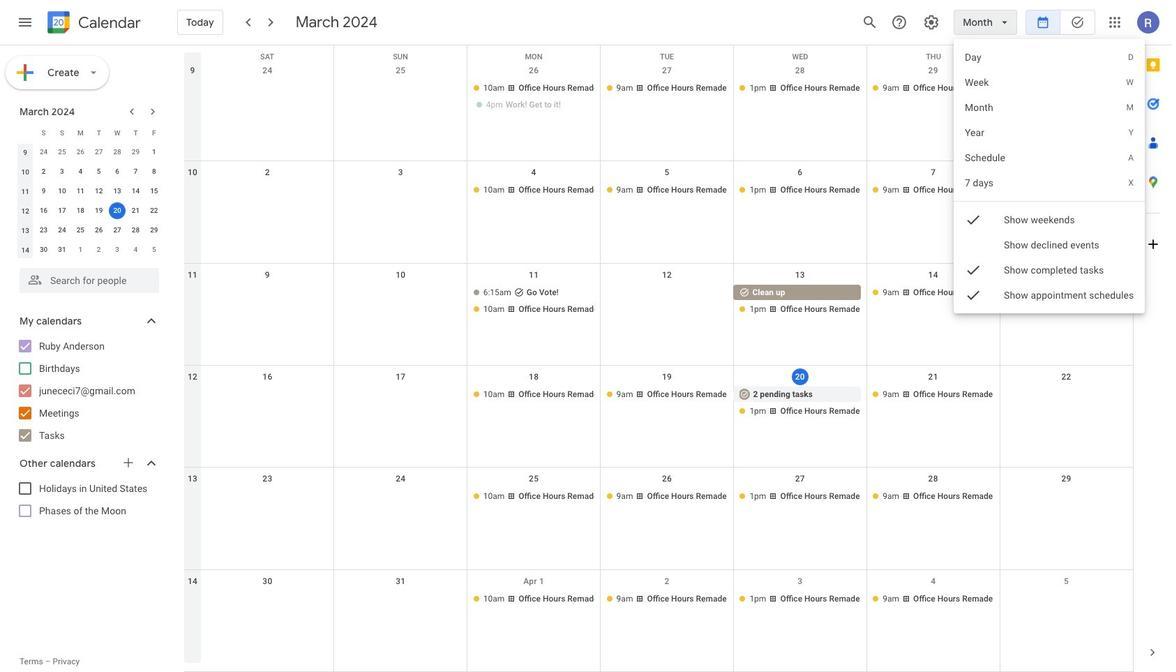 Task type: describe. For each thing, give the bounding box(es) containing it.
29 element
[[146, 222, 163, 239]]

calendar element
[[45, 8, 141, 39]]

3 menu item from the top
[[954, 95, 1146, 120]]

1 menu item from the top
[[954, 45, 1146, 70]]

main drawer image
[[17, 14, 34, 31]]

7 element
[[127, 163, 144, 180]]

cell inside row group
[[108, 201, 127, 221]]

9 element
[[35, 183, 52, 200]]

1 checkbox item from the top
[[954, 193, 1146, 297]]

2 menu item from the top
[[954, 70, 1146, 95]]

april 1 element
[[72, 242, 89, 258]]

february 24 element
[[35, 144, 52, 161]]

settings menu image
[[924, 14, 941, 31]]

march 2024 grid
[[13, 123, 163, 260]]

6 menu item from the top
[[954, 170, 1146, 195]]

12 element
[[91, 183, 107, 200]]

february 26 element
[[72, 144, 89, 161]]

13 element
[[109, 183, 126, 200]]

1 element
[[146, 144, 163, 161]]

3 element
[[54, 163, 70, 180]]

24 element
[[54, 222, 70, 239]]

30 element
[[35, 242, 52, 258]]

april 3 element
[[109, 242, 126, 258]]

april 5 element
[[146, 242, 163, 258]]

other calendars list
[[3, 478, 173, 522]]

5 menu item from the top
[[954, 145, 1146, 170]]

february 28 element
[[109, 144, 126, 161]]



Task type: locate. For each thing, give the bounding box(es) containing it.
menu
[[954, 39, 1146, 313]]

menu item
[[954, 45, 1146, 70], [954, 70, 1146, 95], [954, 95, 1146, 120], [954, 120, 1146, 145], [954, 145, 1146, 170], [954, 170, 1146, 195]]

heading
[[75, 14, 141, 31]]

checkbox item
[[954, 193, 1146, 297], [954, 207, 1146, 232], [954, 258, 1146, 283], [954, 283, 1146, 308]]

heading inside calendar element
[[75, 14, 141, 31]]

21 element
[[127, 202, 144, 219]]

16 element
[[35, 202, 52, 219]]

25 element
[[72, 222, 89, 239]]

26 element
[[91, 222, 107, 239]]

grid
[[184, 45, 1134, 672]]

row group inside "march 2024" 'grid'
[[16, 142, 163, 260]]

4 checkbox item from the top
[[954, 283, 1146, 308]]

row
[[184, 45, 1134, 66], [184, 59, 1134, 161], [16, 123, 163, 142], [16, 142, 163, 162], [184, 161, 1134, 264], [16, 162, 163, 182], [16, 182, 163, 201], [16, 201, 163, 221], [16, 221, 163, 240], [16, 240, 163, 260], [184, 264, 1134, 366], [184, 366, 1134, 468], [184, 468, 1134, 570], [184, 570, 1134, 672]]

31 element
[[54, 242, 70, 258]]

27 element
[[109, 222, 126, 239]]

15 element
[[146, 183, 163, 200]]

tab list
[[1134, 45, 1173, 633]]

17 element
[[54, 202, 70, 219]]

february 27 element
[[91, 144, 107, 161]]

18 element
[[72, 202, 89, 219]]

6 element
[[109, 163, 126, 180]]

19 element
[[91, 202, 107, 219]]

april 4 element
[[127, 242, 144, 258]]

february 25 element
[[54, 144, 70, 161]]

4 element
[[72, 163, 89, 180]]

1 vertical spatial column header
[[16, 123, 34, 142]]

10 element
[[54, 183, 70, 200]]

5 element
[[91, 163, 107, 180]]

add other calendars image
[[121, 456, 135, 470]]

2 checkbox item from the top
[[954, 207, 1146, 232]]

2 element
[[35, 163, 52, 180]]

0 vertical spatial column header
[[1001, 45, 1134, 59]]

4 menu item from the top
[[954, 120, 1146, 145]]

22 element
[[146, 202, 163, 219]]

23 element
[[35, 222, 52, 239]]

cell
[[201, 80, 334, 114], [334, 80, 468, 114], [468, 80, 601, 114], [1001, 80, 1134, 114], [201, 182, 334, 199], [334, 182, 468, 199], [1001, 182, 1134, 199], [108, 201, 127, 221], [201, 285, 334, 318], [334, 285, 468, 318], [468, 285, 601, 318], [601, 285, 734, 318], [734, 285, 867, 318], [1001, 285, 1134, 318], [201, 387, 334, 420], [334, 387, 468, 420], [734, 387, 867, 420], [1001, 387, 1134, 420], [201, 489, 334, 506], [334, 489, 468, 506], [1001, 489, 1134, 506], [201, 591, 334, 608], [334, 591, 468, 608], [1001, 591, 1134, 608]]

column header
[[1001, 45, 1134, 59], [16, 123, 34, 142]]

8 element
[[146, 163, 163, 180]]

my calendars list
[[3, 335, 173, 447]]

column header inside "march 2024" 'grid'
[[16, 123, 34, 142]]

14 element
[[127, 183, 144, 200]]

Search for people text field
[[28, 268, 151, 293]]

february 29 element
[[127, 144, 144, 161]]

11 element
[[72, 183, 89, 200]]

0 horizontal spatial column header
[[16, 123, 34, 142]]

3 checkbox item from the top
[[954, 258, 1146, 283]]

row group
[[16, 142, 163, 260]]

None search field
[[0, 262, 173, 293]]

april 2 element
[[91, 242, 107, 258]]

28 element
[[127, 222, 144, 239]]

1 horizontal spatial column header
[[1001, 45, 1134, 59]]

20, today element
[[109, 202, 126, 219]]



Task type: vqa. For each thing, say whether or not it's contained in the screenshot.
April 5 element
yes



